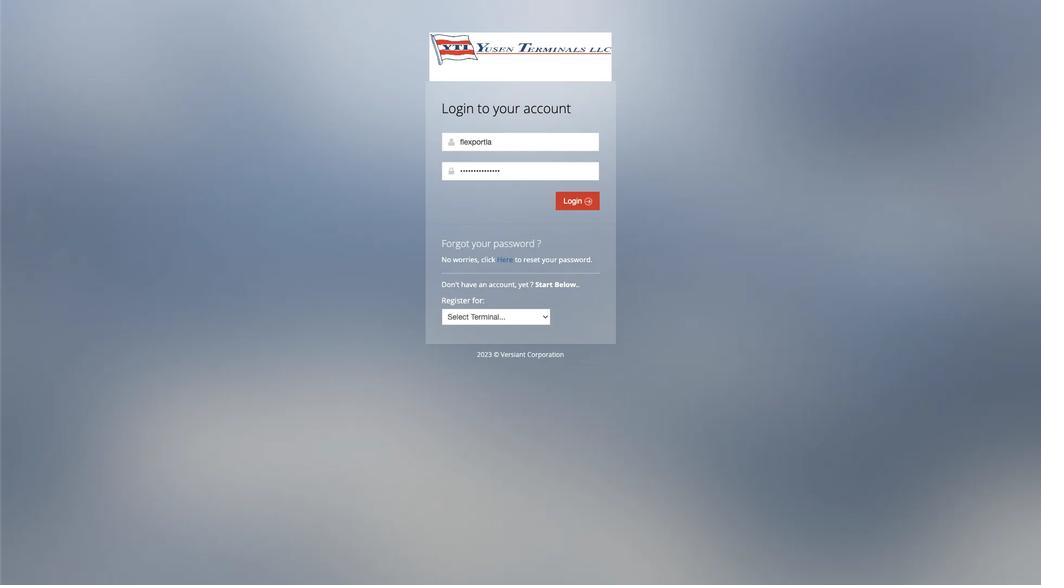 Task type: locate. For each thing, give the bounding box(es) containing it.
2 horizontal spatial your
[[542, 255, 557, 265]]

your right reset
[[542, 255, 557, 265]]

account
[[523, 99, 571, 117]]

password
[[493, 237, 535, 250]]

for:
[[472, 296, 485, 306]]

yet
[[519, 280, 529, 290]]

to
[[477, 99, 490, 117], [515, 255, 522, 265]]

0 vertical spatial to
[[477, 99, 490, 117]]

password.
[[559, 255, 592, 265]]

to right here
[[515, 255, 522, 265]]

0 vertical spatial ?
[[537, 237, 541, 250]]

1 horizontal spatial login
[[564, 197, 584, 206]]

0 horizontal spatial ?
[[530, 280, 533, 290]]

here
[[497, 255, 513, 265]]

0 horizontal spatial your
[[472, 237, 491, 250]]

your up the username text field
[[493, 99, 520, 117]]

reset
[[523, 255, 540, 265]]

lock image
[[447, 167, 456, 176]]

register
[[442, 296, 470, 306]]

forgot your password ? no worries, click here to reset your password.
[[442, 237, 592, 265]]

?
[[537, 237, 541, 250], [530, 280, 533, 290]]

here link
[[497, 255, 513, 265]]

0 vertical spatial your
[[493, 99, 520, 117]]

1 horizontal spatial ?
[[537, 237, 541, 250]]

below.
[[555, 280, 578, 290]]

versiant
[[501, 350, 526, 359]]

to up the username text field
[[477, 99, 490, 117]]

2023
[[477, 350, 492, 359]]

Password password field
[[442, 162, 599, 181]]

1 horizontal spatial to
[[515, 255, 522, 265]]

? right yet
[[530, 280, 533, 290]]

your up the click
[[472, 237, 491, 250]]

1 vertical spatial to
[[515, 255, 522, 265]]

your
[[493, 99, 520, 117], [472, 237, 491, 250], [542, 255, 557, 265]]

login button
[[556, 192, 599, 210]]

0 vertical spatial login
[[442, 99, 474, 117]]

have
[[461, 280, 477, 290]]

don't have an account, yet ? start below. .
[[442, 280, 582, 290]]

2023 © versiant corporation
[[477, 350, 564, 359]]

login inside button
[[564, 197, 584, 206]]

0 horizontal spatial login
[[442, 99, 474, 117]]

1 horizontal spatial your
[[493, 99, 520, 117]]

? up reset
[[537, 237, 541, 250]]

login
[[442, 99, 474, 117], [564, 197, 584, 206]]

1 vertical spatial login
[[564, 197, 584, 206]]

2 vertical spatial your
[[542, 255, 557, 265]]

©
[[494, 350, 499, 359]]

click
[[481, 255, 495, 265]]



Task type: vqa. For each thing, say whether or not it's contained in the screenshot.
Corporation on the bottom right
yes



Task type: describe. For each thing, give the bounding box(es) containing it.
? inside forgot your password ? no worries, click here to reset your password.
[[537, 237, 541, 250]]

forgot
[[442, 237, 469, 250]]

swapright image
[[584, 198, 592, 206]]

login to your account
[[442, 99, 571, 117]]

worries,
[[453, 255, 479, 265]]

login for login
[[564, 197, 584, 206]]

user image
[[447, 138, 456, 146]]

1 vertical spatial your
[[472, 237, 491, 250]]

0 horizontal spatial to
[[477, 99, 490, 117]]

no
[[442, 255, 451, 265]]

Username text field
[[442, 133, 599, 151]]

1 vertical spatial ?
[[530, 280, 533, 290]]

login for login to your account
[[442, 99, 474, 117]]

start
[[535, 280, 553, 290]]

.
[[578, 280, 580, 290]]

to inside forgot your password ? no worries, click here to reset your password.
[[515, 255, 522, 265]]

an
[[479, 280, 487, 290]]

register for:
[[442, 296, 485, 306]]

account,
[[489, 280, 517, 290]]

corporation
[[527, 350, 564, 359]]

don't
[[442, 280, 459, 290]]



